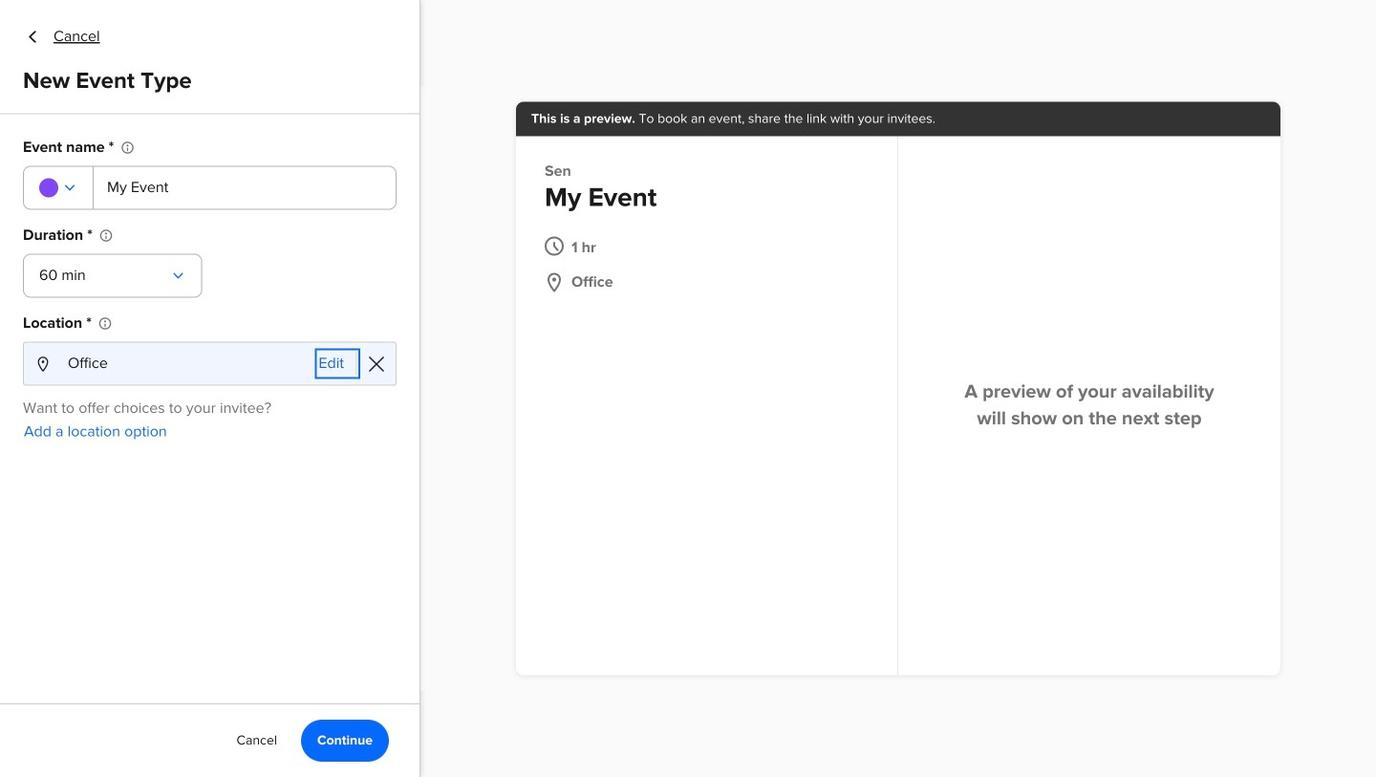 Task type: locate. For each thing, give the bounding box(es) containing it.
main navigation element
[[0, 0, 75, 777]]

None button
[[23, 254, 202, 298]]

home image
[[19, 19, 46, 46]]

name text field
[[94, 166, 397, 210]]



Task type: describe. For each thing, give the bounding box(es) containing it.
admin center element
[[8, 670, 54, 712]]



Task type: vqa. For each thing, say whether or not it's contained in the screenshot.
Main Navigation element
yes



